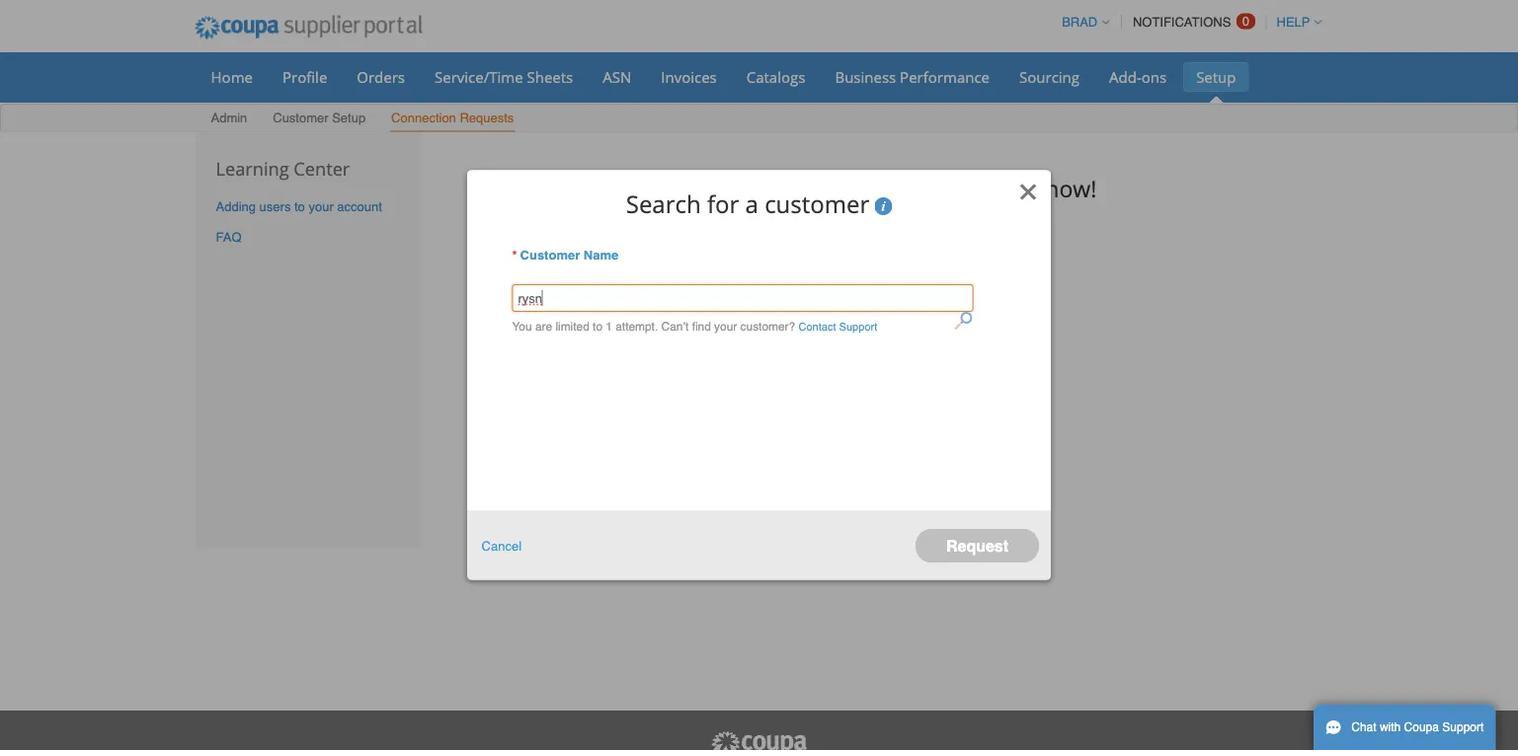 Task type: describe. For each thing, give the bounding box(es) containing it.
customer?
[[741, 320, 795, 333]]

* customer name
[[512, 248, 619, 263]]

1
[[606, 320, 612, 333]]

request button
[[916, 530, 1039, 563]]

to for limited
[[593, 320, 603, 333]]

your inside search for a customer dialog
[[714, 320, 737, 333]]

add-
[[1109, 67, 1142, 87]]

1 horizontal spatial coupa supplier portal image
[[710, 731, 809, 751]]

users
[[259, 199, 291, 214]]

0 horizontal spatial setup
[[332, 111, 366, 125]]

catalogs link
[[734, 62, 818, 92]]

attempt.
[[616, 320, 658, 333]]

adding users to your account
[[216, 199, 382, 214]]

now!
[[1046, 173, 1097, 204]]

center
[[294, 157, 350, 181]]

add-ons
[[1109, 67, 1167, 87]]

admin link
[[210, 106, 248, 132]]

request for request
[[946, 537, 1009, 555]]

service/time sheets link
[[422, 62, 586, 92]]

customer setup
[[273, 111, 366, 125]]

contact
[[799, 321, 836, 333]]

connection
[[686, 173, 804, 204]]

sheets
[[527, 67, 573, 87]]

chat
[[1352, 721, 1377, 735]]

adding
[[216, 199, 256, 214]]

contact support button
[[799, 317, 878, 338]]

chat with coupa support button
[[1314, 705, 1496, 751]]

search for a customer dialog
[[467, 170, 1051, 581]]

search
[[626, 188, 701, 220]]

for
[[707, 188, 739, 220]]

adding users to your account link
[[216, 199, 382, 214]]

close image
[[1019, 182, 1039, 202]]

search for a customer
[[626, 188, 870, 220]]

support inside button
[[1443, 721, 1484, 735]]

setup inside "link"
[[1197, 67, 1236, 87]]

support inside you are limited to 1 attempt. can't find your customer? contact support
[[839, 321, 878, 333]]

request for request a connection to your first customer now!
[[576, 173, 662, 204]]

0 horizontal spatial your
[[309, 199, 334, 214]]

*
[[512, 248, 517, 263]]

customer inside dialog
[[520, 248, 580, 263]]

profile
[[283, 67, 327, 87]]

coupa
[[1404, 721, 1439, 735]]

business
[[835, 67, 896, 87]]

business performance
[[835, 67, 990, 87]]

add-ons link
[[1097, 62, 1180, 92]]

to for connection
[[810, 173, 831, 204]]

are
[[535, 320, 552, 333]]

admin
[[211, 111, 247, 125]]

first
[[892, 173, 933, 204]]

cancel
[[482, 539, 522, 554]]

asn
[[603, 67, 632, 87]]

limited
[[556, 320, 590, 333]]

invoices
[[661, 67, 717, 87]]

0 horizontal spatial customer
[[273, 111, 329, 125]]

service/time
[[435, 67, 523, 87]]

customer inside dialog
[[765, 188, 870, 220]]

find
[[692, 320, 711, 333]]



Task type: locate. For each thing, give the bounding box(es) containing it.
support
[[839, 321, 878, 333], [1443, 721, 1484, 735]]

2 horizontal spatial to
[[810, 173, 831, 204]]

support right coupa
[[1443, 721, 1484, 735]]

1 horizontal spatial your
[[714, 320, 737, 333]]

home link
[[198, 62, 266, 92]]

0 horizontal spatial request
[[576, 173, 662, 204]]

sourcing
[[1020, 67, 1080, 87]]

home
[[211, 67, 253, 87]]

cancel button
[[482, 536, 522, 557]]

business performance link
[[822, 62, 1003, 92]]

chat with coupa support
[[1352, 721, 1484, 735]]

Type to search for a customer text field
[[512, 284, 974, 312]]

customer right first
[[939, 173, 1040, 204]]

customer setup link
[[272, 106, 367, 132]]

0 horizontal spatial a
[[668, 173, 680, 204]]

0 horizontal spatial customer
[[765, 188, 870, 220]]

performance
[[900, 67, 990, 87]]

account
[[337, 199, 382, 214]]

name
[[584, 248, 619, 263]]

request
[[576, 173, 662, 204], [946, 537, 1009, 555]]

1 vertical spatial customer
[[520, 248, 580, 263]]

a left for
[[668, 173, 680, 204]]

your left first
[[837, 173, 886, 204]]

1 horizontal spatial support
[[1443, 721, 1484, 735]]

0 horizontal spatial coupa supplier portal image
[[181, 3, 436, 52]]

customer right for
[[765, 188, 870, 220]]

orders link
[[344, 62, 418, 92]]

0 vertical spatial support
[[839, 321, 878, 333]]

1 horizontal spatial customer
[[520, 248, 580, 263]]

your down center
[[309, 199, 334, 214]]

to inside search for a customer dialog
[[593, 320, 603, 333]]

0 vertical spatial request
[[576, 173, 662, 204]]

service/time sheets
[[435, 67, 573, 87]]

1 horizontal spatial setup
[[1197, 67, 1236, 87]]

faq link
[[216, 230, 242, 245]]

1 vertical spatial coupa supplier portal image
[[710, 731, 809, 751]]

1 horizontal spatial to
[[593, 320, 603, 333]]

ons
[[1142, 67, 1167, 87]]

connection
[[391, 111, 456, 125]]

with
[[1380, 721, 1401, 735]]

customer right the *
[[520, 248, 580, 263]]

learning
[[216, 157, 289, 181]]

1 vertical spatial request
[[946, 537, 1009, 555]]

0 vertical spatial customer
[[273, 111, 329, 125]]

request inside 'button'
[[946, 537, 1009, 555]]

customer
[[939, 173, 1040, 204], [765, 188, 870, 220]]

customer down profile link
[[273, 111, 329, 125]]

to
[[810, 173, 831, 204], [294, 199, 305, 214], [593, 320, 603, 333]]

setup right ons on the top right
[[1197, 67, 1236, 87]]

to left 1
[[593, 320, 603, 333]]

orders
[[357, 67, 405, 87]]

to right users
[[294, 199, 305, 214]]

1 vertical spatial setup
[[332, 111, 366, 125]]

connection requests
[[391, 111, 514, 125]]

profile link
[[270, 62, 340, 92]]

coupa supplier portal image
[[181, 3, 436, 52], [710, 731, 809, 751]]

a right for
[[745, 188, 759, 220]]

0 vertical spatial setup
[[1197, 67, 1236, 87]]

asn link
[[590, 62, 644, 92]]

a
[[668, 173, 680, 204], [745, 188, 759, 220]]

can't
[[661, 320, 689, 333]]

1 vertical spatial support
[[1443, 721, 1484, 735]]

learning center
[[216, 157, 350, 181]]

a inside search for a customer dialog
[[745, 188, 759, 220]]

catalogs
[[747, 67, 806, 87]]

connection requests link
[[390, 106, 515, 132]]

invoices link
[[648, 62, 730, 92]]

0 horizontal spatial support
[[839, 321, 878, 333]]

to right connection
[[810, 173, 831, 204]]

you are limited to 1 attempt. can't find your customer? contact support
[[512, 320, 878, 333]]

setup link
[[1184, 62, 1249, 92]]

sourcing link
[[1007, 62, 1093, 92]]

2 horizontal spatial your
[[837, 173, 886, 204]]

faq
[[216, 230, 242, 245]]

1 horizontal spatial a
[[745, 188, 759, 220]]

0 horizontal spatial to
[[294, 199, 305, 214]]

0 vertical spatial coupa supplier portal image
[[181, 3, 436, 52]]

setup down orders 'link'
[[332, 111, 366, 125]]

your
[[837, 173, 886, 204], [309, 199, 334, 214], [714, 320, 737, 333]]

customer
[[273, 111, 329, 125], [520, 248, 580, 263]]

support right "contact"
[[839, 321, 878, 333]]

setup
[[1197, 67, 1236, 87], [332, 111, 366, 125]]

1 horizontal spatial customer
[[939, 173, 1040, 204]]

you
[[512, 320, 532, 333]]

request a connection to your first customer now!
[[576, 173, 1097, 204]]

1 horizontal spatial request
[[946, 537, 1009, 555]]

requests
[[460, 111, 514, 125]]

your right find
[[714, 320, 737, 333]]



Task type: vqa. For each thing, say whether or not it's contained in the screenshot.
The Coupa Supplier Portal "image"
yes



